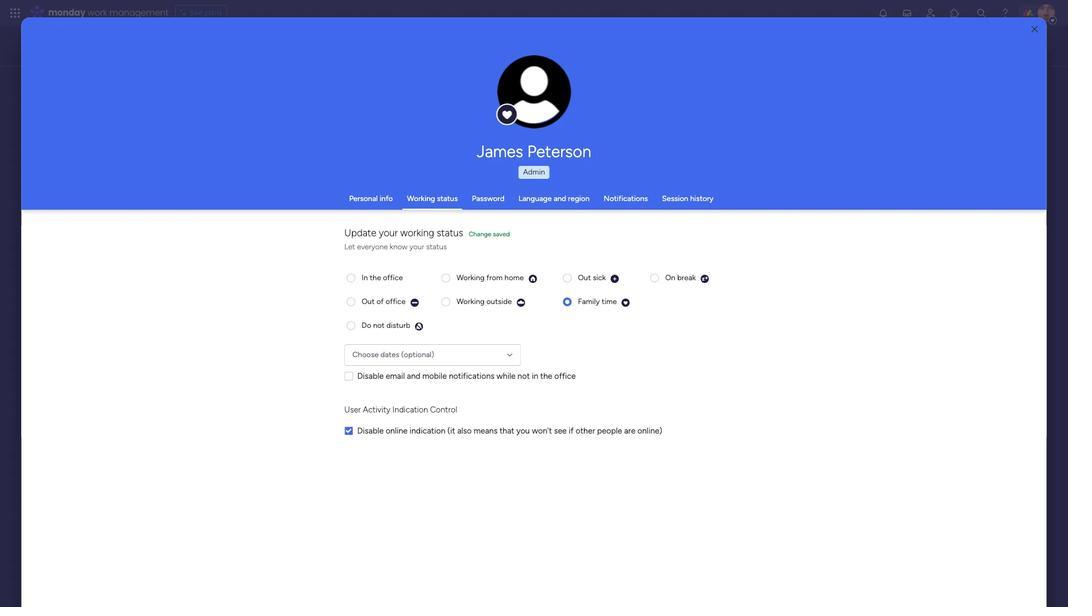Task type: locate. For each thing, give the bounding box(es) containing it.
work management > main workspace
[[84, 216, 210, 226], [238, 216, 365, 226]]

change left saved
[[469, 230, 491, 238]]

working left from
[[457, 273, 485, 282]]

james peterson button
[[385, 142, 683, 162]]

1 horizontal spatial change
[[511, 98, 536, 106]]

2 vertical spatial status
[[426, 242, 447, 252]]

and left region
[[554, 194, 566, 203]]

password
[[472, 194, 505, 203]]

workspace down add to favorites image
[[173, 216, 210, 226]]

workspace for component icon
[[173, 216, 210, 226]]

2 main from the left
[[310, 216, 326, 226]]

personal info
[[349, 194, 393, 203]]

0 horizontal spatial >
[[149, 216, 153, 226]]

0 vertical spatial and
[[554, 194, 566, 203]]

1 > from the left
[[149, 216, 153, 226]]

1 vertical spatial your
[[410, 242, 424, 252]]

1 work management > main workspace from the left
[[84, 216, 210, 226]]

not
[[373, 321, 385, 330], [518, 371, 530, 381]]

profile
[[537, 98, 557, 106]]

1 horizontal spatial >
[[303, 216, 308, 226]]

1 workspace from the left
[[173, 216, 210, 226]]

0 vertical spatial change
[[511, 98, 536, 106]]

workspace image
[[463, 327, 489, 353]]

preview image right break
[[700, 274, 710, 283]]

session
[[662, 194, 688, 203]]

2 vertical spatial working
[[457, 297, 485, 306]]

2 > from the left
[[303, 216, 308, 226]]

1 vertical spatial not
[[518, 371, 530, 381]]

preview image
[[528, 274, 537, 283], [700, 274, 710, 283], [415, 322, 424, 331]]

(optional)
[[401, 350, 434, 359]]

change inside update your working status change saved let everyone know your status
[[469, 230, 491, 238]]

search everything image
[[976, 8, 987, 18]]

0 horizontal spatial and
[[407, 371, 420, 381]]

>
[[149, 216, 153, 226], [303, 216, 308, 226]]

p
[[472, 332, 480, 348]]

1 vertical spatial working
[[457, 273, 485, 282]]

working up working
[[407, 194, 435, 203]]

james peterson image
[[1038, 4, 1055, 22]]

close image
[[1032, 25, 1038, 33]]

working for working status
[[407, 194, 435, 203]]

status left password
[[437, 194, 458, 203]]

inbox image
[[902, 8, 913, 18]]

password link
[[472, 194, 505, 203]]

0 horizontal spatial preview image
[[415, 322, 424, 331]]

0 vertical spatial out
[[578, 273, 591, 282]]

people
[[597, 426, 622, 436]]

main for component icon
[[155, 216, 171, 226]]

disable
[[357, 371, 384, 381], [357, 426, 384, 436]]

from
[[487, 273, 503, 282]]

user activity indication control
[[344, 405, 457, 415]]

james peterson dialog
[[21, 17, 1047, 607]]

change inside change profile picture
[[511, 98, 536, 106]]

not left in
[[518, 371, 530, 381]]

do
[[362, 321, 371, 330]]

0 vertical spatial the
[[370, 273, 381, 282]]

1 vertical spatial component image
[[497, 343, 506, 353]]

working left outside
[[457, 297, 485, 306]]

0 vertical spatial working
[[407, 194, 435, 203]]

office right of
[[386, 297, 406, 306]]

office for out of office
[[386, 297, 406, 306]]

marketing plan
[[240, 198, 300, 209]]

0 vertical spatial disable
[[357, 371, 384, 381]]

working
[[400, 227, 434, 239]]

work up while
[[510, 343, 528, 353]]

language and region link
[[519, 194, 590, 203]]

0 horizontal spatial workspace
[[173, 216, 210, 226]]

won't
[[532, 426, 552, 436]]

disable down activity
[[357, 426, 384, 436]]

0 horizontal spatial your
[[379, 227, 398, 239]]

public board image
[[225, 198, 237, 210]]

0 horizontal spatial change
[[469, 230, 491, 238]]

preview image right sick at the right of page
[[610, 274, 620, 283]]

management for component icon
[[102, 216, 147, 226]]

2 disable from the top
[[357, 426, 384, 436]]

1 horizontal spatial main
[[310, 216, 326, 226]]

component image down public board icon
[[225, 215, 234, 225]]

history
[[690, 194, 714, 203]]

0 vertical spatial component image
[[225, 215, 234, 225]]

0 horizontal spatial not
[[373, 321, 385, 330]]

out left of
[[362, 297, 375, 306]]

1 horizontal spatial not
[[518, 371, 530, 381]]

language
[[519, 194, 552, 203]]

work management > main workspace down game
[[84, 216, 210, 226]]

1 horizontal spatial preview image
[[528, 274, 537, 283]]

0 horizontal spatial out
[[362, 297, 375, 306]]

preview image
[[610, 274, 620, 283], [410, 298, 419, 307], [516, 298, 525, 307], [621, 298, 631, 307]]

control
[[430, 405, 457, 415]]

office
[[383, 273, 403, 282], [386, 297, 406, 306], [554, 371, 576, 381]]

office right in
[[554, 371, 576, 381]]

notifications image
[[878, 8, 889, 18]]

picture
[[523, 107, 545, 115]]

activity
[[363, 405, 390, 415]]

2 workspace from the left
[[328, 216, 365, 226]]

workspace down add to favorites icon
[[328, 216, 365, 226]]

your
[[379, 227, 398, 239], [410, 242, 424, 252]]

preview image up disturb
[[410, 298, 419, 307]]

management
[[109, 7, 168, 19], [102, 216, 147, 226], [257, 216, 301, 226], [530, 343, 578, 353]]

update
[[344, 227, 376, 239]]

1 horizontal spatial out
[[578, 273, 591, 282]]

disable email and mobile notifications while not in the office
[[357, 371, 576, 381]]

change up picture
[[511, 98, 536, 106]]

office for in the office
[[383, 273, 403, 282]]

preview image right disturb
[[415, 322, 424, 331]]

component image right workspace image at the bottom left of the page
[[497, 343, 506, 353]]

1 horizontal spatial and
[[554, 194, 566, 203]]

notifications
[[604, 194, 648, 203]]

are
[[624, 426, 636, 436]]

apps image
[[949, 8, 960, 18]]

1 main from the left
[[155, 216, 171, 226]]

your up know
[[379, 227, 398, 239]]

disable for disable email and mobile notifications while not in the office
[[357, 371, 384, 381]]

out for out of office
[[362, 297, 375, 306]]

out left sick at the right of page
[[578, 273, 591, 282]]

workspace
[[173, 216, 210, 226], [328, 216, 365, 226]]

1 horizontal spatial the
[[540, 371, 552, 381]]

see
[[190, 8, 203, 17]]

0 horizontal spatial work management > main workspace
[[84, 216, 210, 226]]

1 vertical spatial change
[[469, 230, 491, 238]]

preview image for family time
[[621, 298, 631, 307]]

component image
[[225, 215, 234, 225], [497, 343, 506, 353]]

2 horizontal spatial preview image
[[700, 274, 710, 283]]

working outside
[[457, 297, 512, 306]]

main
[[155, 216, 171, 226], [310, 216, 326, 226]]

management for work management component image
[[530, 343, 578, 353]]

and right email
[[407, 371, 420, 381]]

add to favorites image
[[342, 198, 353, 209]]

status
[[437, 194, 458, 203], [437, 227, 463, 239], [426, 242, 447, 252]]

work management > main workspace down the plan
[[238, 216, 365, 226]]

component image for work management > main workspace
[[225, 215, 234, 225]]

preview image right home
[[528, 274, 537, 283]]

trading card game
[[86, 198, 163, 209]]

0 horizontal spatial the
[[370, 273, 381, 282]]

0 vertical spatial your
[[379, 227, 398, 239]]

0 horizontal spatial component image
[[225, 215, 234, 225]]

add to favorites image
[[188, 198, 199, 209]]

status down working
[[426, 242, 447, 252]]

work right component icon
[[84, 216, 100, 226]]

preview image right time
[[621, 298, 631, 307]]

family time
[[578, 297, 617, 306]]

of
[[377, 297, 384, 306]]

1 vertical spatial and
[[407, 371, 420, 381]]

1 disable from the top
[[357, 371, 384, 381]]

select product image
[[10, 8, 21, 18]]

disable down choose
[[357, 371, 384, 381]]

card
[[118, 198, 137, 209]]

1 horizontal spatial workspace
[[328, 216, 365, 226]]

0 vertical spatial office
[[383, 273, 403, 282]]

help image
[[1000, 8, 1011, 18]]

work down marketing at the top left
[[238, 216, 255, 226]]

1 vertical spatial disable
[[357, 426, 384, 436]]

email
[[386, 371, 405, 381]]

mobile
[[422, 371, 447, 381]]

1 horizontal spatial component image
[[497, 343, 506, 353]]

preview image right outside
[[516, 298, 525, 307]]

online
[[386, 426, 408, 436]]

and
[[554, 194, 566, 203], [407, 371, 420, 381]]

check image
[[345, 428, 352, 434]]

1 vertical spatial office
[[386, 297, 406, 306]]

change
[[511, 98, 536, 106], [469, 230, 491, 238]]

trading
[[86, 198, 116, 209]]

see
[[554, 426, 567, 436]]

1 horizontal spatial work management > main workspace
[[238, 216, 365, 226]]

preview image for out of office
[[410, 298, 419, 307]]

working
[[407, 194, 435, 203], [457, 273, 485, 282], [457, 297, 485, 306]]

0 horizontal spatial main
[[155, 216, 171, 226]]

your down working
[[410, 242, 424, 252]]

status right working
[[437, 227, 463, 239]]

office up out of office
[[383, 273, 403, 282]]

update your working status change saved let everyone know your status
[[344, 227, 510, 252]]

2 work management > main workspace from the left
[[238, 216, 365, 226]]

main for component image related to work management > main workspace
[[310, 216, 326, 226]]

not right do
[[373, 321, 385, 330]]

preview image for do not disturb
[[415, 322, 424, 331]]

change profile picture
[[511, 98, 557, 115]]

quick search results list box
[[56, 101, 836, 245]]

1 vertical spatial out
[[362, 297, 375, 306]]



Task type: describe. For each thing, give the bounding box(es) containing it.
means
[[474, 426, 498, 436]]

preview image for on break
[[700, 274, 710, 283]]

notifications link
[[604, 194, 648, 203]]

home
[[505, 273, 524, 282]]

work for component icon
[[84, 216, 100, 226]]

1 vertical spatial the
[[540, 371, 552, 381]]

out of office
[[362, 297, 406, 306]]

peterson
[[527, 142, 591, 162]]

working for working outside
[[457, 297, 485, 306]]

if
[[569, 426, 574, 436]]

monday
[[48, 7, 85, 19]]

work management
[[510, 343, 578, 353]]

session history
[[662, 194, 714, 203]]

in
[[532, 371, 538, 381]]

break
[[677, 273, 696, 282]]

james peterson
[[477, 142, 591, 162]]

disable for disable online indication (it also means that you won't see if other people are online)
[[357, 426, 384, 436]]

dates
[[381, 350, 399, 359]]

> for component image related to work management > main workspace
[[303, 216, 308, 226]]

that
[[500, 426, 514, 436]]

region
[[568, 194, 590, 203]]

invite members image
[[926, 8, 936, 18]]

1 horizontal spatial your
[[410, 242, 424, 252]]

work for component image related to work management > main workspace
[[238, 216, 255, 226]]

james
[[477, 142, 523, 162]]

in the office
[[362, 273, 403, 282]]

choose dates (optional)
[[352, 350, 434, 359]]

working status
[[407, 194, 458, 203]]

info
[[380, 194, 393, 203]]

plans
[[204, 8, 222, 17]]

see plans
[[190, 8, 222, 17]]

see plans button
[[175, 5, 227, 21]]

monday work management
[[48, 7, 168, 19]]

2 vertical spatial office
[[554, 371, 576, 381]]

marketing
[[240, 198, 281, 209]]

everyone
[[357, 242, 388, 252]]

user
[[344, 405, 361, 415]]

notifications
[[449, 371, 495, 381]]

work for work management component image
[[510, 343, 528, 353]]

preview image for out sick
[[610, 274, 620, 283]]

working from home
[[457, 273, 524, 282]]

management for component image related to work management > main workspace
[[257, 216, 301, 226]]

know
[[390, 242, 408, 252]]

0 vertical spatial not
[[373, 321, 385, 330]]

public board image
[[70, 198, 82, 210]]

component image
[[70, 215, 80, 225]]

other
[[576, 426, 595, 436]]

also
[[457, 426, 472, 436]]

indication
[[393, 405, 428, 415]]

on break
[[665, 273, 696, 282]]

choose
[[352, 350, 379, 359]]

working status link
[[407, 194, 458, 203]]

you
[[516, 426, 530, 436]]

out for out sick
[[578, 273, 591, 282]]

workspace for component image related to work management > main workspace
[[328, 216, 365, 226]]

change profile picture button
[[498, 55, 571, 129]]

out sick
[[578, 273, 606, 282]]

preview image for working from home
[[528, 274, 537, 283]]

admin
[[523, 168, 545, 177]]

sick
[[593, 273, 606, 282]]

in
[[362, 273, 368, 282]]

do not disturb
[[362, 321, 410, 330]]

disable online indication (it also means that you won't see if other people are online)
[[357, 426, 662, 436]]

personal info link
[[349, 194, 393, 203]]

indication
[[410, 426, 446, 436]]

working for working from home
[[457, 273, 485, 282]]

disturb
[[387, 321, 410, 330]]

let
[[344, 242, 355, 252]]

work right monday
[[88, 7, 107, 19]]

online)
[[638, 426, 662, 436]]

plan
[[283, 198, 300, 209]]

session history link
[[662, 194, 714, 203]]

while
[[497, 371, 516, 381]]

time
[[602, 297, 617, 306]]

component image for work management
[[497, 343, 506, 353]]

saved
[[493, 230, 510, 238]]

on
[[665, 273, 675, 282]]

> for component icon
[[149, 216, 153, 226]]

1 vertical spatial status
[[437, 227, 463, 239]]

game
[[139, 198, 163, 209]]

0 vertical spatial status
[[437, 194, 458, 203]]

family
[[578, 297, 600, 306]]

preview image for working outside
[[516, 298, 525, 307]]

personal
[[349, 194, 378, 203]]

(it
[[448, 426, 455, 436]]

language and region
[[519, 194, 590, 203]]

outside
[[487, 297, 512, 306]]



Task type: vqa. For each thing, say whether or not it's contained in the screenshot.
the bottommost Market Research and Target Audience Analysis
no



